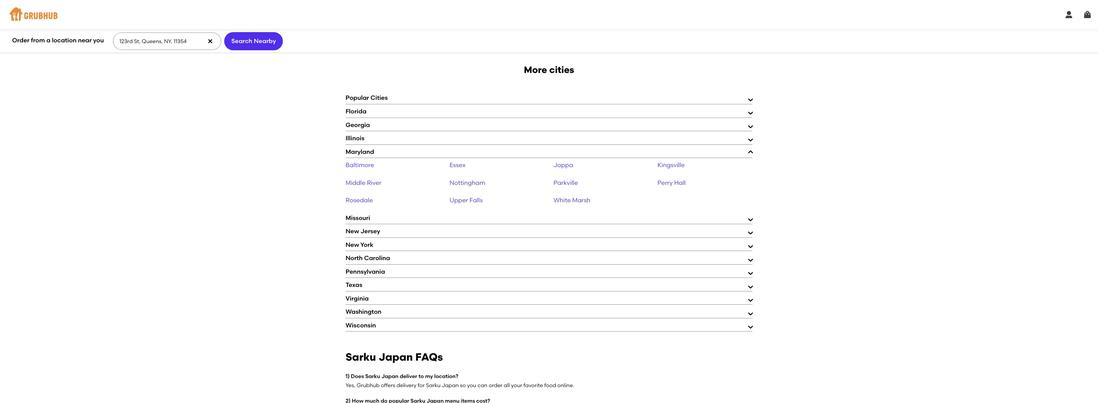 Task type: describe. For each thing, give the bounding box(es) containing it.
online.
[[557, 382, 574, 389]]

0 horizontal spatial you
[[93, 37, 104, 44]]

nottingham link
[[450, 179, 485, 186]]

white marsh link
[[554, 197, 591, 204]]

so
[[460, 382, 466, 389]]

essex
[[450, 162, 466, 169]]

nearby
[[254, 37, 276, 45]]

location
[[52, 37, 77, 44]]

middle river
[[346, 179, 382, 186]]

maryland
[[346, 148, 374, 155]]

mi for 416 ratings
[[362, 28, 367, 33]]

416
[[409, 29, 417, 36]]

2 vertical spatial japan
[[442, 382, 459, 389]]

white
[[554, 197, 571, 204]]

995
[[511, 29, 521, 36]]

hall
[[674, 179, 686, 186]]

ratings for 416 ratings
[[419, 29, 436, 36]]

can
[[478, 382, 488, 389]]

svg image inside main navigation navigation
[[1065, 10, 1074, 19]]

pennsylvania
[[346, 268, 385, 275]]

georgia
[[346, 121, 370, 128]]

1 vertical spatial japan
[[381, 373, 399, 380]]

delivery
[[397, 382, 417, 389]]

marsh
[[572, 197, 591, 204]]

mi for 995 ratings
[[464, 28, 470, 33]]

north
[[346, 255, 363, 262]]

new jersey
[[346, 228, 380, 235]]

my
[[425, 373, 433, 380]]

texas
[[346, 282, 362, 289]]

perry
[[658, 179, 673, 186]]

you inside 1) does sarku japan deliver to my location? yes, grubhub offers delivery for sarku japan so you can order all your favorite food online.
[[467, 382, 476, 389]]

416 ratings
[[409, 29, 436, 36]]

new york
[[346, 241, 373, 248]]

rosedale
[[346, 197, 373, 204]]

perry hall
[[658, 179, 686, 186]]

parkville link
[[554, 179, 578, 186]]

upper
[[450, 197, 468, 204]]

0 horizontal spatial svg image
[[207, 38, 213, 44]]

upper falls
[[450, 197, 483, 204]]

search nearby button
[[224, 32, 283, 50]]

upper falls link
[[450, 197, 483, 204]]

grubhub
[[357, 382, 380, 389]]

all
[[504, 382, 510, 389]]

0.51 mi
[[352, 28, 367, 33]]

more
[[524, 64, 547, 75]]

parkville
[[554, 179, 578, 186]]

white marsh
[[554, 197, 591, 204]]

baltimore
[[346, 162, 374, 169]]

Search Address search field
[[113, 33, 221, 50]]

1.74
[[455, 28, 463, 33]]

joppa
[[554, 162, 573, 169]]

joppa link
[[554, 162, 573, 169]]

carolina
[[364, 255, 390, 262]]

new for new jersey
[[346, 228, 359, 235]]

your
[[511, 382, 522, 389]]



Task type: locate. For each thing, give the bounding box(es) containing it.
ratings right 416
[[419, 29, 436, 36]]

1)
[[346, 373, 350, 380]]

1 vertical spatial sarku
[[365, 373, 380, 380]]

you right near at the top left
[[93, 37, 104, 44]]

1 horizontal spatial svg image
[[1065, 10, 1074, 19]]

order
[[12, 37, 29, 44]]

sarku down my
[[426, 382, 441, 389]]

more cities
[[524, 64, 574, 75]]

1 horizontal spatial you
[[467, 382, 476, 389]]

to
[[419, 373, 424, 380]]

popular cities
[[346, 94, 388, 102]]

washington
[[346, 308, 382, 316]]

1 vertical spatial you
[[467, 382, 476, 389]]

north carolina
[[346, 255, 390, 262]]

perry hall link
[[658, 179, 686, 186]]

0 vertical spatial japan
[[379, 351, 413, 364]]

svg image left search
[[207, 38, 213, 44]]

main navigation navigation
[[0, 0, 1098, 29]]

virginia
[[346, 295, 369, 302]]

svg image
[[1065, 10, 1074, 19], [207, 38, 213, 44]]

sarku up the grubhub
[[365, 373, 380, 380]]

0 vertical spatial svg image
[[1065, 10, 1074, 19]]

near
[[78, 37, 92, 44]]

a
[[46, 37, 50, 44]]

yes,
[[346, 382, 355, 389]]

0 horizontal spatial mi
[[362, 28, 367, 33]]

faqs
[[415, 351, 443, 364]]

new up north
[[346, 241, 359, 248]]

1.74 mi
[[455, 28, 470, 33]]

svg image left svg image
[[1065, 10, 1074, 19]]

illinois
[[346, 135, 364, 142]]

middle river link
[[346, 179, 382, 186]]

you
[[93, 37, 104, 44], [467, 382, 476, 389]]

from
[[31, 37, 45, 44]]

mi right 1.74 at the left of page
[[464, 28, 470, 33]]

sarku up does
[[346, 351, 376, 364]]

search
[[231, 37, 252, 45]]

new
[[346, 228, 359, 235], [346, 241, 359, 248]]

japan
[[379, 351, 413, 364], [381, 373, 399, 380], [442, 382, 459, 389]]

you right so
[[467, 382, 476, 389]]

order from a location near you
[[12, 37, 104, 44]]

0.51
[[352, 28, 360, 33]]

mi
[[362, 28, 367, 33], [464, 28, 470, 33]]

japan up the "offers"
[[381, 373, 399, 380]]

1 vertical spatial svg image
[[207, 38, 213, 44]]

1 mi from the left
[[362, 28, 367, 33]]

for
[[418, 382, 425, 389]]

1 ratings from the left
[[419, 29, 436, 36]]

0 vertical spatial you
[[93, 37, 104, 44]]

florida
[[346, 108, 367, 115]]

missouri
[[346, 214, 370, 222]]

does
[[351, 373, 364, 380]]

baltimore link
[[346, 162, 374, 169]]

falls
[[470, 197, 483, 204]]

cities
[[549, 64, 574, 75]]

kingsville
[[658, 162, 685, 169]]

1 horizontal spatial ratings
[[522, 29, 540, 36]]

japan up deliver on the bottom left of the page
[[379, 351, 413, 364]]

2 mi from the left
[[464, 28, 470, 33]]

new for new york
[[346, 241, 359, 248]]

sarku
[[346, 351, 376, 364], [365, 373, 380, 380], [426, 382, 441, 389]]

new down missouri
[[346, 228, 359, 235]]

rosedale link
[[346, 197, 373, 204]]

0 vertical spatial new
[[346, 228, 359, 235]]

2 ratings from the left
[[522, 29, 540, 36]]

mi right 0.51
[[362, 28, 367, 33]]

0 horizontal spatial ratings
[[419, 29, 436, 36]]

york
[[360, 241, 373, 248]]

ratings for 995 ratings
[[522, 29, 540, 36]]

middle
[[346, 179, 366, 186]]

japan down location?
[[442, 382, 459, 389]]

1 new from the top
[[346, 228, 359, 235]]

deliver
[[400, 373, 417, 380]]

nottingham
[[450, 179, 485, 186]]

ratings
[[419, 29, 436, 36], [522, 29, 540, 36]]

995 ratings
[[511, 29, 540, 36]]

offers
[[381, 382, 395, 389]]

svg image
[[1083, 10, 1092, 19]]

kingsville link
[[658, 162, 685, 169]]

2 new from the top
[[346, 241, 359, 248]]

sarku japan faqs
[[346, 351, 443, 364]]

essex link
[[450, 162, 466, 169]]

0 vertical spatial sarku
[[346, 351, 376, 364]]

search nearby
[[231, 37, 276, 45]]

cities
[[371, 94, 388, 102]]

1 vertical spatial new
[[346, 241, 359, 248]]

food
[[544, 382, 556, 389]]

ratings right 995
[[522, 29, 540, 36]]

order
[[489, 382, 503, 389]]

river
[[367, 179, 382, 186]]

2 vertical spatial sarku
[[426, 382, 441, 389]]

1 horizontal spatial mi
[[464, 28, 470, 33]]

1) does sarku japan deliver to my location? yes, grubhub offers delivery for sarku japan so you can order all your favorite food online.
[[346, 373, 574, 389]]

jersey
[[361, 228, 380, 235]]

wisconsin
[[346, 322, 376, 329]]

location?
[[434, 373, 458, 380]]

popular
[[346, 94, 369, 102]]

favorite
[[524, 382, 543, 389]]



Task type: vqa. For each thing, say whether or not it's contained in the screenshot.
'for'
yes



